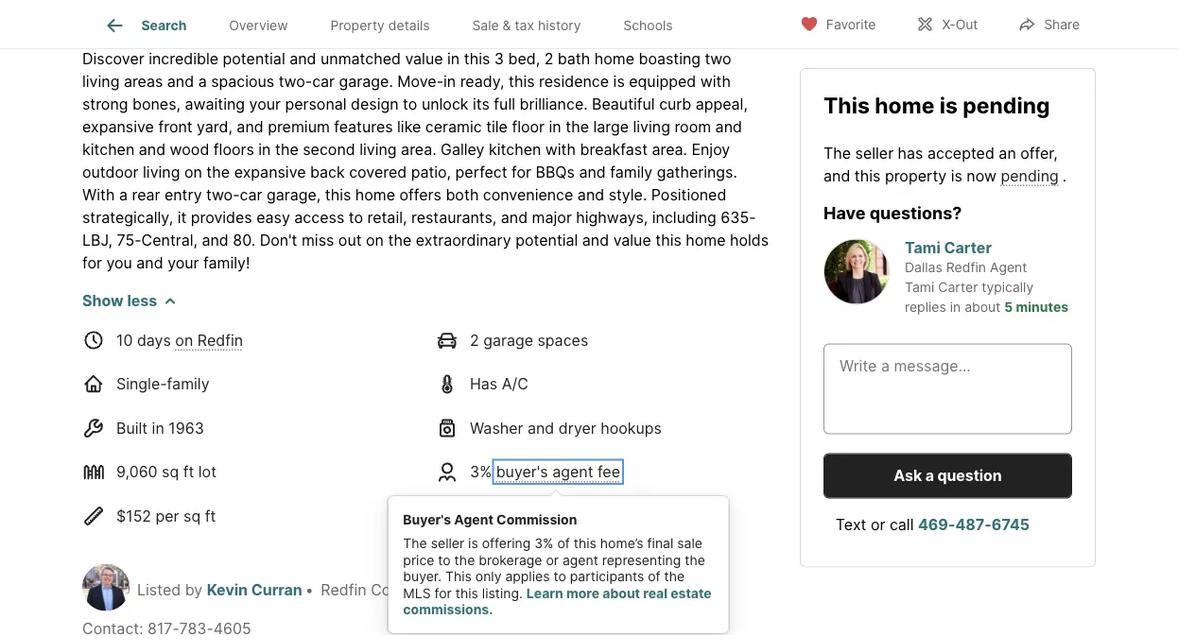 Task type: vqa. For each thing, say whether or not it's contained in the screenshot.
the home's in the right bottom of the page
yes



Task type: describe. For each thing, give the bounding box(es) containing it.
1 vertical spatial on
[[366, 231, 384, 249]]

0 horizontal spatial a
[[119, 185, 128, 204]]

have questions?
[[824, 202, 962, 223]]

style.
[[609, 185, 647, 204]]

listed by kevin curran • redfin corporation
[[137, 581, 456, 600]]

participants
[[570, 569, 644, 585]]

features
[[334, 117, 393, 135]]

ask a question button
[[824, 453, 1072, 499]]

hookups
[[601, 419, 662, 437]]

kevin
[[207, 581, 248, 600]]

property
[[885, 166, 947, 185]]

tab list containing search
[[82, 0, 709, 48]]

design
[[351, 94, 399, 113]]

0 horizontal spatial potential
[[223, 49, 285, 67]]

0 horizontal spatial expansive
[[82, 117, 154, 135]]

positioned
[[651, 185, 727, 204]]

living up strong
[[82, 72, 120, 90]]

1 kitchen from the left
[[82, 140, 135, 158]]

the seller has accepted an offer, and this property is now
[[824, 144, 1058, 185]]

holds
[[730, 231, 769, 249]]

details
[[388, 17, 430, 33]]

and left dryer
[[528, 419, 554, 437]]

by
[[185, 581, 203, 600]]

bed,
[[508, 49, 540, 67]]

redfin for dallas
[[946, 259, 986, 275]]

x-out
[[942, 17, 978, 33]]

has
[[898, 144, 923, 162]]

is inside the seller has accepted an offer, and this property is now
[[951, 166, 963, 185]]

carter for tami carter dallas redfin agent
[[944, 239, 992, 257]]

2 garage spaces
[[470, 331, 588, 349]]

patio,
[[411, 162, 451, 181]]

0 horizontal spatial sq
[[162, 463, 179, 481]]

2 vertical spatial redfin
[[321, 581, 367, 600]]

you
[[106, 253, 132, 272]]

the for buyer's
[[403, 535, 427, 552]]

to up out on the left top of the page
[[349, 208, 363, 226]]

washer and dryer hookups
[[470, 419, 662, 437]]

and down "breakfast"
[[579, 162, 606, 181]]

estate
[[671, 585, 712, 601]]

text or call 469-487-6745
[[836, 516, 1030, 534]]

home's
[[600, 535, 644, 552]]

in right built
[[152, 419, 164, 437]]

2 horizontal spatial for
[[512, 162, 531, 181]]

for inside the seller is offering 3% of this home's final sale price to the brokerage or agent representing the buyer. this only applies to participants of the mls for this listing.
[[435, 585, 452, 601]]

sale
[[677, 535, 703, 552]]

buyer's
[[496, 463, 548, 481]]

overview tab
[[208, 3, 309, 48]]

beautiful
[[592, 94, 655, 113]]

1 horizontal spatial sq
[[184, 507, 201, 525]]

487-
[[956, 516, 992, 534]]

tami for tami carter dallas redfin agent
[[905, 239, 941, 257]]

commission
[[497, 511, 577, 527]]

living up the covered
[[360, 140, 397, 158]]

1 vertical spatial family
[[167, 375, 210, 393]]

a inside button
[[926, 466, 934, 485]]

$152 per sq ft
[[116, 507, 216, 525]]

large
[[593, 117, 629, 135]]

tami carter dallas redfin agent
[[905, 239, 1027, 275]]

this left home's
[[574, 535, 597, 552]]

extraordinary
[[416, 231, 511, 249]]

75-
[[117, 231, 141, 249]]

home up has
[[875, 92, 935, 118]]

1 vertical spatial potential
[[516, 231, 578, 249]]

ask a question
[[894, 466, 1002, 485]]

is inside discover incredible potential and unmatched value in this 3 bed, 2 bath home boasting two living areas and a spacious two-car garage. move-in ready, this residence is equipped with strong bones, awaiting your personal design to unlock its full brilliance. beautiful curb appeal, expansive front yard, and premium features like ceramic tile floor in the large living room and kitchen and wood floors in the second living area. galley kitchen with breakfast area. enjoy outdoor living on the expansive back covered patio, perfect for bbqs and family gatherings. with a rear entry two-car garage, this home offers both convenience and style. positioned strategically, it provides easy access to retail, restaurants, and major highways, including 635- lbj, 75-central, and 80. don't miss out on the extraordinary potential and value this home holds for you and your family!
[[613, 72, 625, 90]]

gatherings.
[[657, 162, 737, 181]]

carter for tami carter typically replies in about
[[938, 279, 978, 295]]

fee
[[598, 463, 620, 481]]

second
[[303, 140, 355, 158]]

pending link
[[1001, 166, 1059, 185]]

0 vertical spatial agent
[[552, 463, 593, 481]]

yard,
[[197, 117, 233, 135]]

0 horizontal spatial value
[[405, 49, 443, 67]]

the down the retail,
[[388, 231, 412, 249]]

price
[[403, 552, 434, 568]]

areas
[[124, 72, 163, 90]]

dallas redfin agenttami carter image
[[824, 239, 890, 305]]

with
[[82, 185, 115, 204]]

0 horizontal spatial two-
[[206, 185, 240, 204]]

0 vertical spatial on
[[184, 162, 202, 181]]

call
[[890, 516, 914, 534]]

0 vertical spatial or
[[871, 516, 886, 534]]

offer,
[[1021, 144, 1058, 162]]

ceramic
[[425, 117, 482, 135]]

to up like
[[403, 94, 417, 113]]

residence
[[539, 72, 609, 90]]

bones,
[[132, 94, 181, 113]]

offers
[[400, 185, 442, 204]]

have
[[824, 202, 866, 223]]

full
[[494, 94, 515, 113]]

curran
[[251, 581, 302, 600]]

its
[[473, 94, 490, 113]]

the down brilliance.
[[566, 117, 589, 135]]

search link
[[103, 14, 187, 37]]

1 horizontal spatial value
[[613, 231, 651, 249]]

6745
[[992, 516, 1030, 534]]

the for this
[[824, 144, 851, 162]]

x-
[[942, 17, 956, 33]]

1 area. from the left
[[401, 140, 436, 158]]

0 vertical spatial pending
[[963, 92, 1050, 118]]

0 vertical spatial two-
[[279, 72, 312, 90]]

and up highways,
[[578, 185, 604, 204]]

tami carter link
[[905, 239, 992, 257]]

a/c
[[502, 375, 529, 393]]

to right price
[[438, 552, 451, 568]]

learn more about real estate commissions.
[[403, 585, 712, 618]]

discover incredible potential and unmatched value in this 3 bed, 2 bath home boasting two living areas and a spacious two-car garage. move-in ready, this residence is equipped with strong bones, awaiting your personal design to unlock its full brilliance. beautiful curb appeal, expansive front yard, and premium features like ceramic tile floor in the large living room and kitchen and wood floors in the second living area. galley kitchen with breakfast area. enjoy outdoor living on the expansive back covered patio, perfect for bbqs and family gatherings. with a rear entry two-car garage, this home offers both convenience and style. positioned strategically, it provides easy access to retail, restaurants, and major highways, including 635- lbj, 75-central, and 80. don't miss out on the extraordinary potential and value this home holds for you and your family!
[[82, 49, 769, 272]]

property details tab
[[309, 3, 451, 48]]

minutes
[[1016, 299, 1069, 315]]

0 vertical spatial car
[[312, 72, 335, 90]]

show
[[82, 291, 124, 309]]

9,060
[[116, 463, 158, 481]]

corporation
[[371, 581, 456, 600]]

the up estate
[[664, 569, 685, 585]]

about inside tami carter typically replies in about
[[965, 299, 1001, 315]]

0 vertical spatial a
[[198, 72, 207, 90]]

washer
[[470, 419, 523, 437]]

listing.
[[482, 585, 523, 601]]

perfect
[[455, 162, 507, 181]]

x-out button
[[900, 4, 994, 43]]

convenience
[[483, 185, 573, 204]]

lbj,
[[82, 231, 113, 249]]

635-
[[721, 208, 756, 226]]

wood
[[170, 140, 209, 158]]

offering
[[482, 535, 531, 552]]

3% inside the seller is offering 3% of this home's final sale price to the brokerage or agent representing the buyer. this only applies to participants of the mls for this listing.
[[534, 535, 554, 552]]



Task type: locate. For each thing, give the bounding box(es) containing it.
unlock
[[422, 94, 469, 113]]

0 vertical spatial expansive
[[82, 117, 154, 135]]

1 horizontal spatial a
[[198, 72, 207, 90]]

the left the brokerage
[[454, 552, 475, 568]]

1 vertical spatial this
[[445, 569, 472, 585]]

0 vertical spatial your
[[249, 94, 281, 113]]

for
[[512, 162, 531, 181], [82, 253, 102, 272], [435, 585, 452, 601]]

0 horizontal spatial kitchen
[[82, 140, 135, 158]]

0 vertical spatial seller
[[855, 144, 894, 162]]

sale
[[472, 17, 499, 33]]

1 vertical spatial the
[[403, 535, 427, 552]]

0 horizontal spatial redfin
[[197, 331, 243, 349]]

unmatched
[[321, 49, 401, 67]]

an
[[999, 144, 1016, 162]]

1 vertical spatial 2
[[470, 331, 479, 349]]

is up accepted
[[940, 92, 958, 118]]

on right out on the left top of the page
[[366, 231, 384, 249]]

0 vertical spatial sq
[[162, 463, 179, 481]]

1 vertical spatial pending
[[1001, 166, 1059, 185]]

your down central, at top left
[[168, 253, 199, 272]]

is up beautiful
[[613, 72, 625, 90]]

0 horizontal spatial for
[[82, 253, 102, 272]]

to up learn
[[554, 569, 566, 585]]

including
[[652, 208, 717, 226]]

2 area. from the left
[[652, 140, 687, 158]]

1 horizontal spatial seller
[[855, 144, 894, 162]]

1 horizontal spatial 3%
[[534, 535, 554, 552]]

seller left has
[[855, 144, 894, 162]]

typically
[[982, 279, 1034, 295]]

0 vertical spatial potential
[[223, 49, 285, 67]]

in inside tami carter typically replies in about
[[950, 299, 961, 315]]

your down spacious
[[249, 94, 281, 113]]

about left 5
[[965, 299, 1001, 315]]

a left rear on the left top of the page
[[119, 185, 128, 204]]

central,
[[141, 231, 198, 249]]

1 vertical spatial car
[[240, 185, 262, 204]]

schools tab
[[602, 3, 694, 48]]

kevin curran image
[[82, 564, 130, 611]]

strategically,
[[82, 208, 173, 226]]

3
[[494, 49, 504, 67]]

kitchen down floor
[[489, 140, 541, 158]]

favorite
[[826, 17, 876, 33]]

curb
[[659, 94, 692, 113]]

the down floors
[[206, 162, 230, 181]]

this down favorite
[[824, 92, 870, 118]]

with
[[700, 72, 731, 90], [545, 140, 576, 158]]

and down convenience
[[501, 208, 528, 226]]

for down lbj,
[[82, 253, 102, 272]]

2 horizontal spatial redfin
[[946, 259, 986, 275]]

1 vertical spatial 3%
[[534, 535, 554, 552]]

ask
[[894, 466, 922, 485]]

1 horizontal spatial car
[[312, 72, 335, 90]]

2 tami from the top
[[905, 279, 935, 295]]

0 vertical spatial ft
[[183, 463, 194, 481]]

tami inside tami carter typically replies in about
[[905, 279, 935, 295]]

5 minutes
[[1005, 299, 1069, 315]]

1 vertical spatial or
[[546, 552, 559, 568]]

0 vertical spatial with
[[700, 72, 731, 90]]

for up commissions. at the bottom left of page
[[435, 585, 452, 601]]

car up the personal
[[312, 72, 335, 90]]

0 vertical spatial agent
[[990, 259, 1027, 275]]

floors
[[214, 140, 254, 158]]

garage
[[483, 331, 533, 349]]

buyer's agent commission
[[403, 511, 577, 527]]

and inside the seller has accepted an offer, and this property is now
[[824, 166, 850, 185]]

home down the covered
[[355, 185, 395, 204]]

this
[[824, 92, 870, 118], [445, 569, 472, 585]]

family up 'style.'
[[610, 162, 653, 181]]

0 vertical spatial family
[[610, 162, 653, 181]]

agent inside the seller is offering 3% of this home's final sale price to the brokerage or agent representing the buyer. this only applies to participants of the mls for this listing.
[[563, 552, 598, 568]]

1 vertical spatial redfin
[[197, 331, 243, 349]]

ready,
[[460, 72, 504, 90]]

favorite button
[[784, 4, 892, 43]]

questions?
[[870, 202, 962, 223]]

provides
[[191, 208, 252, 226]]

with down two
[[700, 72, 731, 90]]

seller
[[855, 144, 894, 162], [431, 535, 464, 552]]

10 days on redfin
[[116, 331, 243, 349]]

schools
[[623, 17, 673, 33]]

share
[[1044, 17, 1080, 33]]

0 horizontal spatial the
[[403, 535, 427, 552]]

ft right per
[[205, 507, 216, 525]]

redfin for on
[[197, 331, 243, 349]]

retail,
[[367, 208, 407, 226]]

carter inside tami carter typically replies in about
[[938, 279, 978, 295]]

and down central, at top left
[[136, 253, 163, 272]]

bath
[[558, 49, 590, 67]]

1 vertical spatial of
[[648, 569, 661, 585]]

is inside the seller is offering 3% of this home's final sale price to the brokerage or agent representing the buyer. this only applies to participants of the mls for this listing.
[[468, 535, 478, 552]]

1 horizontal spatial of
[[648, 569, 661, 585]]

family up 1963
[[167, 375, 210, 393]]

seller inside the seller has accepted an offer, and this property is now
[[855, 144, 894, 162]]

and down front
[[139, 140, 166, 158]]

Write a message... text field
[[840, 355, 1056, 423]]

kitchen
[[82, 140, 135, 158], [489, 140, 541, 158]]

living down curb
[[633, 117, 670, 135]]

this inside the seller is offering 3% of this home's final sale price to the brokerage or agent representing the buyer. this only applies to participants of the mls for this listing.
[[445, 569, 472, 585]]

0 horizontal spatial family
[[167, 375, 210, 393]]

the down sale
[[685, 552, 705, 568]]

2 inside discover incredible potential and unmatched value in this 3 bed, 2 bath home boasting two living areas and a spacious two-car garage. move-in ready, this residence is equipped with strong bones, awaiting your personal design to unlock its full brilliance. beautiful curb appeal, expansive front yard, and premium features like ceramic tile floor in the large living room and kitchen and wood floors in the second living area. galley kitchen with breakfast area. enjoy outdoor living on the expansive back covered patio, perfect for bbqs and family gatherings. with a rear entry two-car garage, this home offers both convenience and style. positioned strategically, it provides easy access to retail, restaurants, and major highways, including 635- lbj, 75-central, and 80. don't miss out on the extraordinary potential and value this home holds for you and your family!
[[544, 49, 554, 67]]

this down the back
[[325, 185, 351, 204]]

for up convenience
[[512, 162, 531, 181]]

of up "real"
[[648, 569, 661, 585]]

2 horizontal spatial a
[[926, 466, 934, 485]]

move-
[[397, 72, 444, 90]]

floor
[[512, 117, 545, 135]]

this inside the seller has accepted an offer, and this property is now
[[855, 166, 881, 185]]

1 vertical spatial sq
[[184, 507, 201, 525]]

property details
[[330, 17, 430, 33]]

outdoor
[[82, 162, 139, 181]]

on right days
[[175, 331, 193, 349]]

has
[[470, 375, 498, 393]]

two- up the personal
[[279, 72, 312, 90]]

covered
[[349, 162, 407, 181]]

kevin curran link
[[207, 581, 302, 600]]

agent
[[990, 259, 1027, 275], [454, 511, 494, 527]]

single-
[[116, 375, 167, 393]]

and down highways,
[[582, 231, 609, 249]]

1 horizontal spatial area.
[[652, 140, 687, 158]]

is
[[613, 72, 625, 90], [940, 92, 958, 118], [951, 166, 963, 185], [468, 535, 478, 552]]

out
[[956, 17, 978, 33]]

0 vertical spatial value
[[405, 49, 443, 67]]

1 horizontal spatial potential
[[516, 231, 578, 249]]

the down premium
[[275, 140, 299, 158]]

and up floors
[[237, 117, 264, 135]]

in down brilliance.
[[549, 117, 561, 135]]

1 horizontal spatial this
[[824, 92, 870, 118]]

and down the provides
[[202, 231, 229, 249]]

2 kitchen from the left
[[489, 140, 541, 158]]

1 vertical spatial seller
[[431, 535, 464, 552]]

0 horizontal spatial area.
[[401, 140, 436, 158]]

applies
[[505, 569, 550, 585]]

carter up tami carter typically replies in about
[[944, 239, 992, 257]]

tami up dallas
[[905, 239, 941, 257]]

property
[[330, 17, 385, 33]]

back
[[310, 162, 345, 181]]

80.
[[233, 231, 255, 249]]

more
[[566, 585, 600, 601]]

0 horizontal spatial agent
[[454, 511, 494, 527]]

the up "have"
[[824, 144, 851, 162]]

strong
[[82, 94, 128, 113]]

about inside the learn more about real estate commissions.
[[603, 585, 640, 601]]

9,060 sq ft lot
[[116, 463, 217, 481]]

listed
[[137, 581, 181, 600]]

agent up typically
[[990, 259, 1027, 275]]

0 vertical spatial about
[[965, 299, 1001, 315]]

.
[[1063, 166, 1067, 185]]

with up bbqs
[[545, 140, 576, 158]]

expansive down strong
[[82, 117, 154, 135]]

tax
[[515, 17, 534, 33]]

1 vertical spatial with
[[545, 140, 576, 158]]

1 vertical spatial two-
[[206, 185, 240, 204]]

pending up an
[[963, 92, 1050, 118]]

10
[[116, 331, 133, 349]]

0 vertical spatial redfin
[[946, 259, 986, 275]]

1 horizontal spatial for
[[435, 585, 452, 601]]

1 vertical spatial a
[[119, 185, 128, 204]]

0 vertical spatial carter
[[944, 239, 992, 257]]

this left the 3
[[464, 49, 490, 67]]

question
[[938, 466, 1002, 485]]

seller for buyer's
[[431, 535, 464, 552]]

0 horizontal spatial or
[[546, 552, 559, 568]]

overview
[[229, 17, 288, 33]]

tami inside "tami carter dallas redfin agent"
[[905, 239, 941, 257]]

2 vertical spatial for
[[435, 585, 452, 601]]

1 vertical spatial agent
[[454, 511, 494, 527]]

tami down dallas
[[905, 279, 935, 295]]

potential up spacious
[[223, 49, 285, 67]]

1963
[[169, 419, 204, 437]]

family!
[[203, 253, 250, 272]]

this up commissions. at the bottom left of page
[[456, 585, 478, 601]]

1 horizontal spatial your
[[249, 94, 281, 113]]

carter down "tami carter dallas redfin agent"
[[938, 279, 978, 295]]

the up price
[[403, 535, 427, 552]]

final
[[647, 535, 674, 552]]

home
[[595, 49, 635, 67], [875, 92, 935, 118], [355, 185, 395, 204], [686, 231, 726, 249]]

1 horizontal spatial with
[[700, 72, 731, 90]]

front
[[158, 117, 193, 135]]

1 vertical spatial value
[[613, 231, 651, 249]]

in right replies
[[950, 299, 961, 315]]

search
[[141, 17, 187, 33]]

the inside the seller has accepted an offer, and this property is now
[[824, 144, 851, 162]]

of down commission at the left
[[557, 535, 570, 552]]

1 horizontal spatial expansive
[[234, 162, 306, 181]]

in up unlock
[[444, 72, 456, 90]]

and down incredible
[[167, 72, 194, 90]]

3% down commission at the left
[[534, 535, 554, 552]]

family inside discover incredible potential and unmatched value in this 3 bed, 2 bath home boasting two living areas and a spacious two-car garage. move-in ready, this residence is equipped with strong bones, awaiting your personal design to unlock its full brilliance. beautiful curb appeal, expansive front yard, and premium features like ceramic tile floor in the large living room and kitchen and wood floors in the second living area. galley kitchen with breakfast area. enjoy outdoor living on the expansive back covered patio, perfect for bbqs and family gatherings. with a rear entry two-car garage, this home offers both convenience and style. positioned strategically, it provides easy access to retail, restaurants, and major highways, including 635- lbj, 75-central, and 80. don't miss out on the extraordinary potential and value this home holds for you and your family!
[[610, 162, 653, 181]]

tami for tami carter typically replies in about
[[905, 279, 935, 295]]

access
[[294, 208, 344, 226]]

1 horizontal spatial the
[[824, 144, 851, 162]]

0 vertical spatial tami
[[905, 239, 941, 257]]

expansive up garage,
[[234, 162, 306, 181]]

2 vertical spatial on
[[175, 331, 193, 349]]

representing
[[602, 552, 681, 568]]

this down including
[[656, 231, 682, 249]]

this up "have"
[[855, 166, 881, 185]]

0 horizontal spatial car
[[240, 185, 262, 204]]

0 horizontal spatial of
[[557, 535, 570, 552]]

0 horizontal spatial 3%
[[470, 463, 496, 481]]

kitchen up "outdoor"
[[82, 140, 135, 158]]

1 horizontal spatial family
[[610, 162, 653, 181]]

carter inside "tami carter dallas redfin agent"
[[944, 239, 992, 257]]

tab list
[[82, 0, 709, 48]]

agent up offering
[[454, 511, 494, 527]]

enjoy
[[692, 140, 730, 158]]

sq right per
[[184, 507, 201, 525]]

0 vertical spatial for
[[512, 162, 531, 181]]

seller down the buyer's
[[431, 535, 464, 552]]

brilliance.
[[520, 94, 588, 113]]

1 tami from the top
[[905, 239, 941, 257]]

1 horizontal spatial kitchen
[[489, 140, 541, 158]]

single-family
[[116, 375, 210, 393]]

1 horizontal spatial ft
[[205, 507, 216, 525]]

tami
[[905, 239, 941, 257], [905, 279, 935, 295]]

is down buyer's agent commission
[[468, 535, 478, 552]]

is down accepted
[[951, 166, 963, 185]]

redfin right days
[[197, 331, 243, 349]]

this down bed, at the left
[[509, 72, 535, 90]]

area. down like
[[401, 140, 436, 158]]

1 horizontal spatial or
[[871, 516, 886, 534]]

a right ask
[[926, 466, 934, 485]]

potential down major
[[516, 231, 578, 249]]

0 horizontal spatial this
[[445, 569, 472, 585]]

0 vertical spatial 2
[[544, 49, 554, 67]]

a up 'awaiting'
[[198, 72, 207, 90]]

about down the "participants"
[[603, 585, 640, 601]]

1 horizontal spatial redfin
[[321, 581, 367, 600]]

469-487-6745 link
[[918, 516, 1030, 534]]

agent inside "tami carter dallas redfin agent"
[[990, 259, 1027, 275]]

two- up the provides
[[206, 185, 240, 204]]

seller inside the seller is offering 3% of this home's final sale price to the brokerage or agent representing the buyer. this only applies to participants of the mls for this listing.
[[431, 535, 464, 552]]

or up applies
[[546, 552, 559, 568]]

redfin inside "tami carter dallas redfin agent"
[[946, 259, 986, 275]]

garage,
[[267, 185, 321, 204]]

don't
[[260, 231, 297, 249]]

ft
[[183, 463, 194, 481], [205, 507, 216, 525]]

it
[[177, 208, 187, 226]]

1 vertical spatial ft
[[205, 507, 216, 525]]

in left the 3
[[447, 49, 460, 67]]

3% down 'washer'
[[470, 463, 496, 481]]

seller for this
[[855, 144, 894, 162]]

1 horizontal spatial about
[[965, 299, 1001, 315]]

value up move-
[[405, 49, 443, 67]]

mls
[[403, 585, 431, 601]]

agent
[[552, 463, 593, 481], [563, 552, 598, 568]]

or left the call
[[871, 516, 886, 534]]

tile
[[486, 117, 508, 135]]

room
[[675, 117, 711, 135]]

0 vertical spatial of
[[557, 535, 570, 552]]

the inside the seller is offering 3% of this home's final sale price to the brokerage or agent representing the buyer. this only applies to participants of the mls for this listing.
[[403, 535, 427, 552]]

home down including
[[686, 231, 726, 249]]

sale & tax history tab
[[451, 3, 602, 48]]

like
[[397, 117, 421, 135]]

ft left lot
[[183, 463, 194, 481]]

&
[[503, 17, 511, 33]]

0 horizontal spatial your
[[168, 253, 199, 272]]

built
[[116, 419, 148, 437]]

and down appeal,
[[715, 117, 742, 135]]

redfin right •
[[321, 581, 367, 600]]

sale & tax history
[[472, 17, 581, 33]]

0 horizontal spatial about
[[603, 585, 640, 601]]

0 horizontal spatial ft
[[183, 463, 194, 481]]

1 vertical spatial for
[[82, 253, 102, 272]]

0 horizontal spatial 2
[[470, 331, 479, 349]]

bbqs
[[536, 162, 575, 181]]

on down wood
[[184, 162, 202, 181]]

0 horizontal spatial with
[[545, 140, 576, 158]]

and up the personal
[[290, 49, 316, 67]]

living up rear on the left top of the page
[[143, 162, 180, 181]]

or inside the seller is offering 3% of this home's final sale price to the brokerage or agent representing the buyer. this only applies to participants of the mls for this listing.
[[546, 552, 559, 568]]

out
[[338, 231, 362, 249]]

agent left fee
[[552, 463, 593, 481]]

brokerage
[[479, 552, 542, 568]]

0 vertical spatial this
[[824, 92, 870, 118]]

0 horizontal spatial seller
[[431, 535, 464, 552]]

car up easy in the left top of the page
[[240, 185, 262, 204]]

in right floors
[[258, 140, 271, 158]]

history
[[538, 17, 581, 33]]

1 horizontal spatial two-
[[279, 72, 312, 90]]

0 vertical spatial the
[[824, 144, 851, 162]]

1 vertical spatial carter
[[938, 279, 978, 295]]

1 vertical spatial agent
[[563, 552, 598, 568]]

and up "have"
[[824, 166, 850, 185]]

2 right bed, at the left
[[544, 49, 554, 67]]

home right bath
[[595, 49, 635, 67]]



